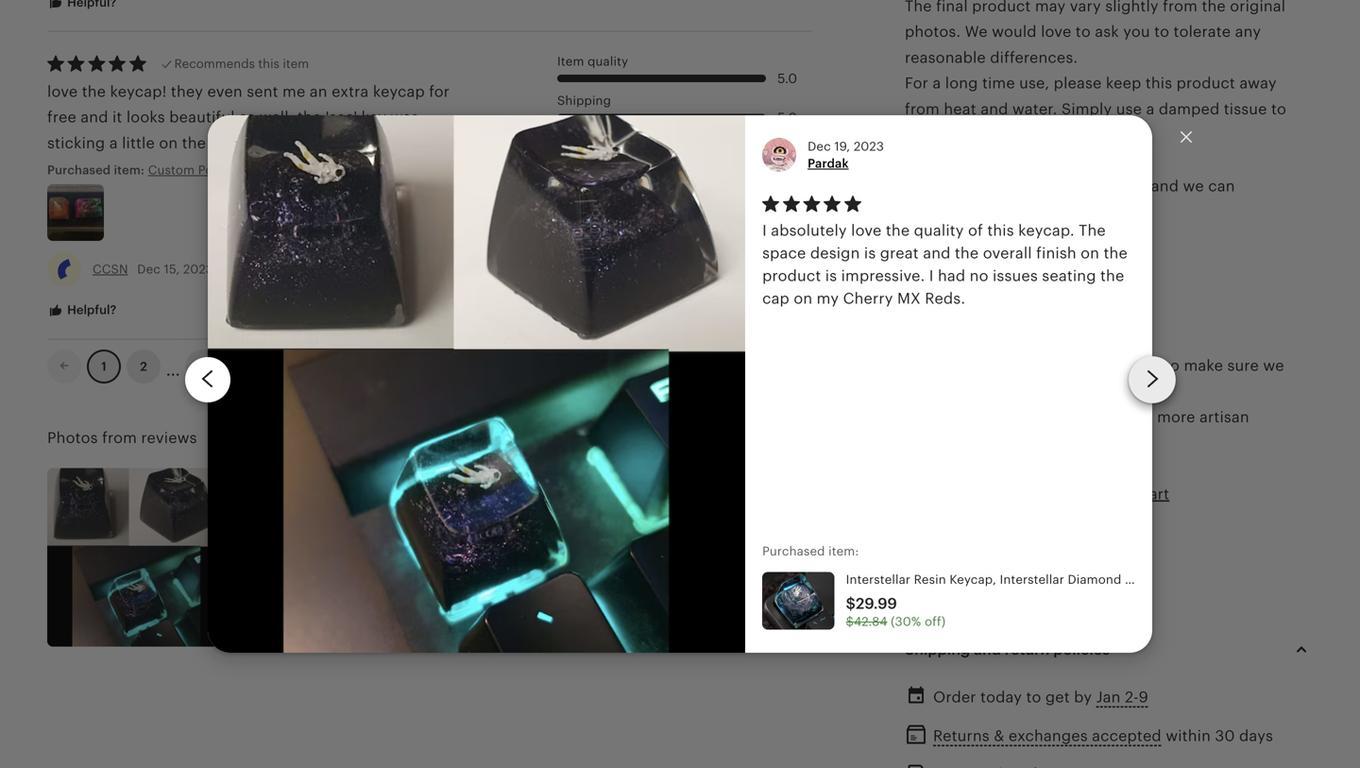 Task type: describe. For each thing, give the bounding box(es) containing it.
the down heat
[[949, 126, 973, 143]]

to up our
[[991, 383, 1006, 400]]

any
[[1236, 23, 1262, 40]]

0 horizontal spatial from
[[102, 430, 137, 447]]

you inside kindly provide your phone number to make sure we can deliver to you on time. kindly visit our shop for more and more artisan keycaps:
[[1010, 383, 1037, 400]]

2 link
[[127, 350, 161, 384]]

great
[[880, 245, 919, 262]]

quality inside i absolutely love the quality of this keycap. the space design is great and the overall finish on the product is impressive. i had no issues seating the cap on my cherry mx reds.
[[914, 222, 964, 239]]

long
[[946, 75, 979, 92]]

1 vertical spatial is
[[826, 268, 837, 285]]

policies
[[1054, 641, 1110, 658]]

had
[[938, 268, 966, 285]]

returns
[[934, 728, 990, 745]]

deliver
[[936, 383, 986, 400]]

ready to ship worldwide
[[905, 306, 1086, 323]]

to left make
[[1165, 357, 1180, 374]]

finish
[[1037, 245, 1077, 262]]

keycap.
[[1019, 222, 1075, 239]]

2 5.0 from the top
[[778, 110, 798, 125]]

9
[[1139, 689, 1149, 706]]

overall
[[983, 245, 1033, 262]]

design
[[811, 245, 860, 262]]

may
[[1035, 0, 1066, 15]]

$ 29.99 $ 42.84 (30% off)
[[846, 595, 946, 629]]

kindly share with us your design, and we can customize that for you.
[[905, 178, 1236, 220]]

2
[[140, 360, 147, 374]]

that
[[985, 203, 1014, 220]]

share
[[955, 178, 995, 195]]

dec 15, 2023
[[134, 262, 214, 276]]

2023 for dec 15, 2023
[[183, 262, 214, 276]]

order today to get by jan 2-9
[[934, 689, 1149, 706]]

this inside the final product may vary slightly from the original photos. we would love to ask you to tolerate any reasonable differences. for a long time use, please keep this product away from heat and water. simply use a damped tissue to clean the surface.
[[1146, 75, 1173, 92]]

time
[[983, 75, 1016, 92]]

and inside the final product may vary slightly from the original photos. we would love to ask you to tolerate any reasonable differences. for a long time use, please keep this product away from heat and water. simply use a damped tissue to clean the surface.
[[981, 100, 1009, 117]]

we inside kindly share with us your design, and we can customize that for you.
[[1184, 178, 1205, 195]]

for
[[905, 75, 929, 92]]

today
[[981, 689, 1022, 706]]

your inside kindly provide your phone number to make sure we can deliver to you on time. kindly visit our shop for more and more artisan keycaps:
[[1015, 357, 1048, 374]]

the down 'of'
[[955, 245, 979, 262]]

accepted
[[1093, 728, 1162, 745]]

purchased inside photos from reviews dialog
[[763, 544, 825, 558]]

ready
[[905, 306, 950, 323]]

handmade
[[905, 255, 986, 272]]

42.84
[[854, 615, 888, 629]]

days
[[1240, 728, 1274, 745]]

slightly
[[1106, 0, 1159, 15]]

recommends
[[174, 57, 255, 71]]

phone
[[1052, 357, 1099, 374]]

1 horizontal spatial is
[[864, 245, 876, 262]]

love inside the final product may vary slightly from the original photos. we would love to ask you to tolerate any reasonable differences. for a long time use, please keep this product away from heat and water. simply use a damped tissue to clean the surface.
[[1041, 23, 1072, 40]]

vary
[[1070, 0, 1102, 15]]

reviews
[[141, 430, 197, 447]]

order
[[934, 689, 977, 706]]

photos from reviews dialog
[[0, 0, 1361, 768]]

0 vertical spatial a
[[933, 75, 942, 92]]

…
[[166, 353, 180, 381]]

no
[[970, 268, 989, 285]]

ship
[[974, 306, 1005, 323]]

the up tolerate
[[1202, 0, 1226, 15]]

can inside kindly provide your phone number to make sure we can deliver to you on time. kindly visit our shop for more and more artisan keycaps:
[[905, 383, 932, 400]]

1 $ from the top
[[846, 595, 856, 612]]

1 link
[[87, 350, 121, 384]]

1877
[[197, 360, 223, 374]]

i absolutely love the quality of this keycap. the space design is great and the overall finish on the product is impressive. i had no issues seating the cap on my cherry mx reds.
[[763, 222, 1128, 307]]

to left "ship"
[[955, 306, 970, 323]]

of
[[969, 222, 984, 239]]

shipping for shipping
[[558, 94, 611, 108]]

design,
[[1093, 178, 1148, 195]]

keycaps:
[[905, 434, 970, 451]]

0 vertical spatial i
[[763, 222, 767, 239]]

1 vertical spatial from
[[905, 100, 940, 117]]

customer
[[558, 133, 616, 147]]

away
[[1240, 75, 1277, 92]]

service
[[620, 133, 663, 147]]

1 vertical spatial i
[[930, 268, 934, 285]]

the final product may vary slightly from the original photos. we would love to ask you to tolerate any reasonable differences. for a long time use, please keep this product away from heat and water. simply use a damped tissue to clean the surface.
[[905, 0, 1287, 143]]

the up the great
[[886, 222, 910, 239]]

1877 link
[[186, 350, 235, 384]]

2 horizontal spatial on
[[1081, 245, 1100, 262]]

return
[[1005, 641, 1050, 658]]

absolutely
[[771, 222, 847, 239]]

can inside kindly share with us your design, and we can customize that for you.
[[1209, 178, 1236, 195]]

item quality
[[558, 54, 628, 69]]

clean
[[905, 126, 945, 143]]

tissue
[[1224, 100, 1268, 117]]

5.0 for service
[[778, 149, 798, 164]]

1
[[101, 360, 107, 374]]

issues
[[993, 268, 1038, 285]]

number
[[1103, 357, 1161, 374]]

item: inside photos from reviews dialog
[[829, 544, 859, 558]]

item
[[558, 54, 584, 69]]

keep
[[1106, 75, 1142, 92]]

1 more from the left
[[1083, 409, 1122, 426]]

use
[[1117, 100, 1142, 117]]

photos
[[47, 430, 98, 447]]

my
[[817, 290, 839, 307]]

dec for dec 19, 2023 pardak
[[808, 139, 831, 154]]

interstellar resin keycap, interstellar diamond sa keycap, gravity in interstellar space, galaxy keycap, astronaut resin keycap, gifts idea image
[[763, 572, 835, 630]]

mx
[[898, 290, 921, 307]]

customer service
[[558, 133, 663, 147]]

your inside kindly share with us your design, and we can customize that for you.
[[1056, 178, 1089, 195]]

original
[[1231, 0, 1286, 15]]

shipping and return policies button
[[888, 627, 1330, 672]]

2 $ from the top
[[846, 615, 854, 629]]

photos from reviews
[[47, 430, 197, 447]]

us
[[1035, 178, 1052, 195]]

the inside i absolutely love the quality of this keycap. the space design is great and the overall finish on the product is impressive. i had no issues seating the cap on my cherry mx reds.
[[1079, 222, 1106, 239]]

0 horizontal spatial purchased
[[47, 163, 111, 177]]

(30%
[[891, 615, 922, 629]]

reds.
[[925, 290, 966, 307]]

heat
[[944, 100, 977, 117]]

exchanges
[[1009, 728, 1088, 745]]

30
[[1216, 728, 1236, 745]]

15,
[[164, 262, 180, 276]]

with
[[999, 178, 1031, 195]]



Task type: locate. For each thing, give the bounding box(es) containing it.
we inside kindly provide your phone number to make sure we can deliver to you on time. kindly visit our shop for more and more artisan keycaps:
[[1264, 357, 1285, 374]]

love
[[1041, 23, 1072, 40], [852, 222, 882, 239]]

purchased
[[47, 163, 111, 177], [763, 544, 825, 558]]

1 vertical spatial shipping
[[905, 641, 971, 658]]

to left get
[[1027, 689, 1042, 706]]

0 vertical spatial on
[[1081, 245, 1100, 262]]

photos.
[[905, 23, 961, 40]]

surface.
[[978, 126, 1037, 143]]

more
[[1083, 409, 1122, 426], [1158, 409, 1196, 426]]

vietnam
[[1007, 255, 1068, 272]]

0 vertical spatial can
[[1209, 178, 1236, 195]]

shipping and return policies
[[905, 641, 1110, 658]]

https://www.etsy.com/shop/hirosart
[[905, 486, 1170, 503]]

you inside the final product may vary slightly from the original photos. we would love to ask you to tolerate any reasonable differences. for a long time use, please keep this product away from heat and water. simply use a damped tissue to clean the surface.
[[1124, 23, 1151, 40]]

0 vertical spatial is
[[864, 245, 876, 262]]

2023 right 19,
[[854, 139, 884, 154]]

a
[[933, 75, 942, 92], [1147, 100, 1155, 117]]

and up had
[[923, 245, 951, 262]]

19,
[[835, 139, 851, 154]]

kindly provide your phone number to make sure we can deliver to you on time. kindly visit our shop for more and more artisan keycaps:
[[905, 357, 1285, 451]]

recommends this item
[[174, 57, 309, 71]]

0 horizontal spatial for
[[1019, 203, 1039, 220]]

1 horizontal spatial you
[[1124, 23, 1151, 40]]

would
[[992, 23, 1037, 40]]

water.
[[1013, 100, 1058, 117]]

differences.
[[991, 49, 1078, 66]]

reasonable
[[905, 49, 986, 66]]

kindly inside kindly share with us your design, and we can customize that for you.
[[905, 178, 951, 195]]

shipping up "customer"
[[558, 94, 611, 108]]

jan 2-9 button
[[1097, 684, 1149, 711]]

1 vertical spatial purchased
[[763, 544, 825, 558]]

0 vertical spatial for
[[1019, 203, 1039, 220]]

1 vertical spatial this
[[1146, 75, 1173, 92]]

is up my
[[826, 268, 837, 285]]

1 horizontal spatial item:
[[829, 544, 859, 558]]

1 horizontal spatial can
[[1209, 178, 1236, 195]]

2023
[[854, 139, 884, 154], [183, 262, 214, 276]]

0 vertical spatial item:
[[114, 163, 145, 177]]

1 vertical spatial 2023
[[183, 262, 214, 276]]

1 horizontal spatial this
[[988, 222, 1015, 239]]

the up photos.
[[905, 0, 932, 15]]

0 horizontal spatial quality
[[588, 54, 628, 69]]

the right finish
[[1104, 245, 1128, 262]]

shipping inside dropdown button
[[905, 641, 971, 658]]

on left my
[[794, 290, 813, 307]]

visit
[[955, 409, 985, 426]]

$ right 'interstellar resin keycap, interstellar diamond sa keycap, gravity in interstellar space, galaxy keycap, astronaut resin keycap, gifts idea' image
[[846, 615, 854, 629]]

0 vertical spatial you
[[1124, 23, 1151, 40]]

1 vertical spatial item:
[[829, 544, 859, 558]]

1 vertical spatial the
[[1079, 222, 1106, 239]]

pardak link
[[808, 157, 849, 171]]

i left had
[[930, 268, 934, 285]]

0 horizontal spatial is
[[826, 268, 837, 285]]

1 vertical spatial product
[[1177, 75, 1236, 92]]

and inside dropdown button
[[974, 641, 1002, 658]]

the down kindly share with us your design, and we can customize that for you.
[[1079, 222, 1106, 239]]

on inside kindly provide your phone number to make sure we can deliver to you on time. kindly visit our shop for more and more artisan keycaps:
[[1041, 383, 1060, 400]]

cherry
[[843, 290, 894, 307]]

1 vertical spatial your
[[1015, 357, 1048, 374]]

kindly for can
[[905, 357, 951, 374]]

shipping for shipping and return policies
[[905, 641, 971, 658]]

simply
[[1062, 100, 1112, 117]]

on up the shop
[[1041, 383, 1060, 400]]

is
[[864, 245, 876, 262], [826, 268, 837, 285]]

$
[[846, 595, 856, 612], [846, 615, 854, 629]]

a right the for
[[933, 75, 942, 92]]

dec for dec 15, 2023
[[137, 262, 161, 276]]

on up 'seating'
[[1081, 245, 1100, 262]]

more down time. on the right of the page
[[1083, 409, 1122, 426]]

we right sure
[[1264, 357, 1285, 374]]

from right photos
[[102, 430, 137, 447]]

jan
[[1097, 689, 1121, 706]]

2 vertical spatial this
[[988, 222, 1015, 239]]

1 kindly from the top
[[905, 178, 951, 195]]

0 horizontal spatial dec
[[137, 262, 161, 276]]

view details of this review photo by ccsn image
[[47, 184, 104, 241]]

and inside kindly provide your phone number to make sure we can deliver to you on time. kindly visit our shop for more and more artisan keycaps:
[[1126, 409, 1153, 426]]

2 vertical spatial on
[[1041, 383, 1060, 400]]

0 horizontal spatial your
[[1015, 357, 1048, 374]]

kindly for customize
[[905, 178, 951, 195]]

2 vertical spatial 5.0
[[778, 149, 798, 164]]

1 vertical spatial quality
[[914, 222, 964, 239]]

artisan
[[1200, 409, 1250, 426]]

can left deliver
[[905, 383, 932, 400]]

&
[[994, 728, 1005, 745]]

dec 19, 2023 pardak
[[808, 139, 884, 171]]

purchased item: up 'interstellar resin keycap, interstellar diamond sa keycap, gravity in interstellar space, galaxy keycap, astronaut resin keycap, gifts idea' image
[[763, 544, 859, 558]]

0 vertical spatial kindly
[[905, 178, 951, 195]]

for inside kindly share with us your design, and we can customize that for you.
[[1019, 203, 1039, 220]]

space
[[763, 245, 806, 262]]

1 vertical spatial dec
[[137, 262, 161, 276]]

shipping down off)
[[905, 641, 971, 658]]

and down number
[[1126, 409, 1153, 426]]

0 horizontal spatial can
[[905, 383, 932, 400]]

your
[[1056, 178, 1089, 195], [1015, 357, 1048, 374]]

1 vertical spatial for
[[1059, 409, 1079, 426]]

shipping
[[558, 94, 611, 108], [905, 641, 971, 658]]

purchased up 'interstellar resin keycap, interstellar diamond sa keycap, gravity in interstellar space, galaxy keycap, astronaut resin keycap, gifts idea' image
[[763, 544, 825, 558]]

worldwide
[[1009, 306, 1086, 323]]

your up you.
[[1056, 178, 1089, 195]]

0 vertical spatial quality
[[588, 54, 628, 69]]

1 horizontal spatial i
[[930, 268, 934, 285]]

seating
[[1043, 268, 1097, 285]]

impressive.
[[842, 268, 925, 285]]

1 horizontal spatial more
[[1158, 409, 1196, 426]]

i
[[763, 222, 767, 239], [930, 268, 934, 285]]

2 kindly from the top
[[905, 357, 951, 374]]

can down tissue
[[1209, 178, 1236, 195]]

2 vertical spatial product
[[763, 268, 821, 285]]

and right "design,"
[[1152, 178, 1179, 195]]

and inside kindly share with us your design, and we can customize that for you.
[[1152, 178, 1179, 195]]

0 vertical spatial product
[[972, 0, 1031, 15]]

love inside i absolutely love the quality of this keycap. the space design is great and the overall finish on the product is impressive. i had no issues seating the cap on my cherry mx reds.
[[852, 222, 882, 239]]

2023 inside dec 19, 2023 pardak
[[854, 139, 884, 154]]

damped
[[1159, 100, 1220, 117]]

0 vertical spatial your
[[1056, 178, 1089, 195]]

kindly up keycaps:
[[905, 409, 951, 426]]

returns & exchanges accepted button
[[934, 723, 1162, 750]]

item:
[[114, 163, 145, 177], [829, 544, 859, 558]]

purchased item: up view details of this review photo by ccsn at the top left of the page
[[47, 163, 148, 177]]

to down away
[[1272, 100, 1287, 117]]

1 5.0 from the top
[[778, 71, 798, 86]]

kindly up customize
[[905, 178, 951, 195]]

1 horizontal spatial the
[[1079, 222, 1106, 239]]

2 horizontal spatial this
[[1146, 75, 1173, 92]]

love up design
[[852, 222, 882, 239]]

item
[[283, 57, 309, 71]]

make
[[1184, 357, 1224, 374]]

sure
[[1228, 357, 1260, 374]]

2-
[[1125, 689, 1139, 706]]

$ up 42.84
[[846, 595, 856, 612]]

0 horizontal spatial product
[[763, 268, 821, 285]]

0 vertical spatial the
[[905, 0, 932, 15]]

1 vertical spatial can
[[905, 383, 932, 400]]

handmade in vietnam
[[905, 255, 1068, 272]]

and
[[981, 100, 1009, 117], [1152, 178, 1179, 195], [923, 245, 951, 262], [1126, 409, 1153, 426], [974, 641, 1002, 658]]

3 kindly from the top
[[905, 409, 951, 426]]

0 horizontal spatial item:
[[114, 163, 145, 177]]

more left artisan
[[1158, 409, 1196, 426]]

you down slightly
[[1124, 23, 1151, 40]]

dec inside dec 19, 2023 pardak
[[808, 139, 831, 154]]

from up tolerate
[[1163, 0, 1198, 15]]

0 horizontal spatial we
[[1184, 178, 1205, 195]]

1 horizontal spatial 2023
[[854, 139, 884, 154]]

you up the shop
[[1010, 383, 1037, 400]]

and down the time
[[981, 100, 1009, 117]]

2023 right 15,
[[183, 262, 214, 276]]

1 horizontal spatial product
[[972, 0, 1031, 15]]

0 vertical spatial dec
[[808, 139, 831, 154]]

your left phone
[[1015, 357, 1048, 374]]

this down that
[[988, 222, 1015, 239]]

customize
[[905, 203, 981, 220]]

product up 'damped'
[[1177, 75, 1236, 92]]

0 horizontal spatial on
[[794, 290, 813, 307]]

within
[[1166, 728, 1211, 745]]

and left return
[[974, 641, 1002, 658]]

use,
[[1020, 75, 1050, 92]]

5.0
[[778, 71, 798, 86], [778, 110, 798, 125], [778, 149, 798, 164]]

quality down customize
[[914, 222, 964, 239]]

product inside i absolutely love the quality of this keycap. the space design is great and the overall finish on the product is impressive. i had no issues seating the cap on my cherry mx reds.
[[763, 268, 821, 285]]

1 vertical spatial 5.0
[[778, 110, 798, 125]]

1 horizontal spatial a
[[1147, 100, 1155, 117]]

1 vertical spatial we
[[1264, 357, 1285, 374]]

product up would
[[972, 0, 1031, 15]]

1 vertical spatial love
[[852, 222, 882, 239]]

pardak
[[808, 157, 849, 171]]

0 vertical spatial love
[[1041, 23, 1072, 40]]

dec left 15,
[[137, 262, 161, 276]]

0 vertical spatial this
[[258, 57, 280, 71]]

please
[[1054, 75, 1102, 92]]

2 horizontal spatial from
[[1163, 0, 1198, 15]]

and inside i absolutely love the quality of this keycap. the space design is great and the overall finish on the product is impressive. i had no issues seating the cap on my cherry mx reds.
[[923, 245, 951, 262]]

2 horizontal spatial product
[[1177, 75, 1236, 92]]

get
[[1046, 689, 1070, 706]]

for down time. on the right of the page
[[1059, 409, 1079, 426]]

0 vertical spatial $
[[846, 595, 856, 612]]

1 horizontal spatial quality
[[914, 222, 964, 239]]

1 horizontal spatial dec
[[808, 139, 831, 154]]

to left ask
[[1076, 23, 1091, 40]]

i up space
[[763, 222, 767, 239]]

this left item
[[258, 57, 280, 71]]

1 vertical spatial $
[[846, 615, 854, 629]]

1 vertical spatial on
[[794, 290, 813, 307]]

purchased up view details of this review photo by ccsn at the top left of the page
[[47, 163, 111, 177]]

0 vertical spatial purchased item:
[[47, 163, 148, 177]]

the inside the final product may vary slightly from the original photos. we would love to ask you to tolerate any reasonable differences. for a long time use, please keep this product away from heat and water. simply use a damped tissue to clean the surface.
[[905, 0, 932, 15]]

ask
[[1095, 23, 1120, 40]]

kindly up deliver
[[905, 357, 951, 374]]

we right "design,"
[[1184, 178, 1205, 195]]

product down space
[[763, 268, 821, 285]]

0 vertical spatial 2023
[[854, 139, 884, 154]]

2023 for dec 19, 2023 pardak
[[854, 139, 884, 154]]

you.
[[1043, 203, 1075, 220]]

1 vertical spatial you
[[1010, 383, 1037, 400]]

2 vertical spatial from
[[102, 430, 137, 447]]

for inside kindly provide your phone number to make sure we can deliver to you on time. kindly visit our shop for more and more artisan keycaps:
[[1059, 409, 1079, 426]]

final
[[937, 0, 968, 15]]

a right use at right
[[1147, 100, 1155, 117]]

dec up pardak link
[[808, 139, 831, 154]]

1 vertical spatial kindly
[[905, 357, 951, 374]]

1 horizontal spatial love
[[1041, 23, 1072, 40]]

time.
[[1064, 383, 1101, 400]]

from up clean
[[905, 100, 940, 117]]

0 horizontal spatial shipping
[[558, 94, 611, 108]]

1 vertical spatial purchased item:
[[763, 544, 859, 558]]

is up "impressive."
[[864, 245, 876, 262]]

1 horizontal spatial from
[[905, 100, 940, 117]]

0 horizontal spatial 2023
[[183, 262, 214, 276]]

quality right item
[[588, 54, 628, 69]]

purchased item: inside photos from reviews dialog
[[763, 544, 859, 558]]

1 horizontal spatial we
[[1264, 357, 1285, 374]]

this inside i absolutely love the quality of this keycap. the space design is great and the overall finish on the product is impressive. i had no issues seating the cap on my cherry mx reds.
[[988, 222, 1015, 239]]

0 vertical spatial purchased
[[47, 163, 111, 177]]

29.99
[[856, 595, 898, 612]]

0 horizontal spatial the
[[905, 0, 932, 15]]

the right 'seating'
[[1101, 268, 1125, 285]]

this right keep
[[1146, 75, 1173, 92]]

1 horizontal spatial for
[[1059, 409, 1079, 426]]

1 horizontal spatial on
[[1041, 383, 1060, 400]]

provide
[[955, 357, 1011, 374]]

2 vertical spatial kindly
[[905, 409, 951, 426]]

1 horizontal spatial shipping
[[905, 641, 971, 658]]

1 vertical spatial a
[[1147, 100, 1155, 117]]

this
[[258, 57, 280, 71], [1146, 75, 1173, 92], [988, 222, 1015, 239]]

purchased item:
[[47, 163, 148, 177], [763, 544, 859, 558]]

love down "may"
[[1041, 23, 1072, 40]]

0 horizontal spatial love
[[852, 222, 882, 239]]

to down slightly
[[1155, 23, 1170, 40]]

1 horizontal spatial purchased item:
[[763, 544, 859, 558]]

0 horizontal spatial a
[[933, 75, 942, 92]]

can
[[1209, 178, 1236, 195], [905, 383, 932, 400]]

5.0 for quality
[[778, 71, 798, 86]]

0 vertical spatial we
[[1184, 178, 1205, 195]]

we
[[965, 23, 988, 40]]

0 vertical spatial from
[[1163, 0, 1198, 15]]

0 horizontal spatial you
[[1010, 383, 1037, 400]]

our
[[989, 409, 1014, 426]]

0 horizontal spatial this
[[258, 57, 280, 71]]

from
[[1163, 0, 1198, 15], [905, 100, 940, 117], [102, 430, 137, 447]]

1 horizontal spatial purchased
[[763, 544, 825, 558]]

2 more from the left
[[1158, 409, 1196, 426]]

in
[[990, 255, 1003, 272]]

0 horizontal spatial i
[[763, 222, 767, 239]]

0 vertical spatial shipping
[[558, 94, 611, 108]]

https://www.etsy.com/shop/hirosart link
[[905, 486, 1170, 503]]

quality
[[588, 54, 628, 69], [914, 222, 964, 239]]

0 vertical spatial 5.0
[[778, 71, 798, 86]]

1 horizontal spatial your
[[1056, 178, 1089, 195]]

3 5.0 from the top
[[778, 149, 798, 164]]

for up keycap.
[[1019, 203, 1039, 220]]

0 horizontal spatial purchased item:
[[47, 163, 148, 177]]



Task type: vqa. For each thing, say whether or not it's contained in the screenshot.
artisan
yes



